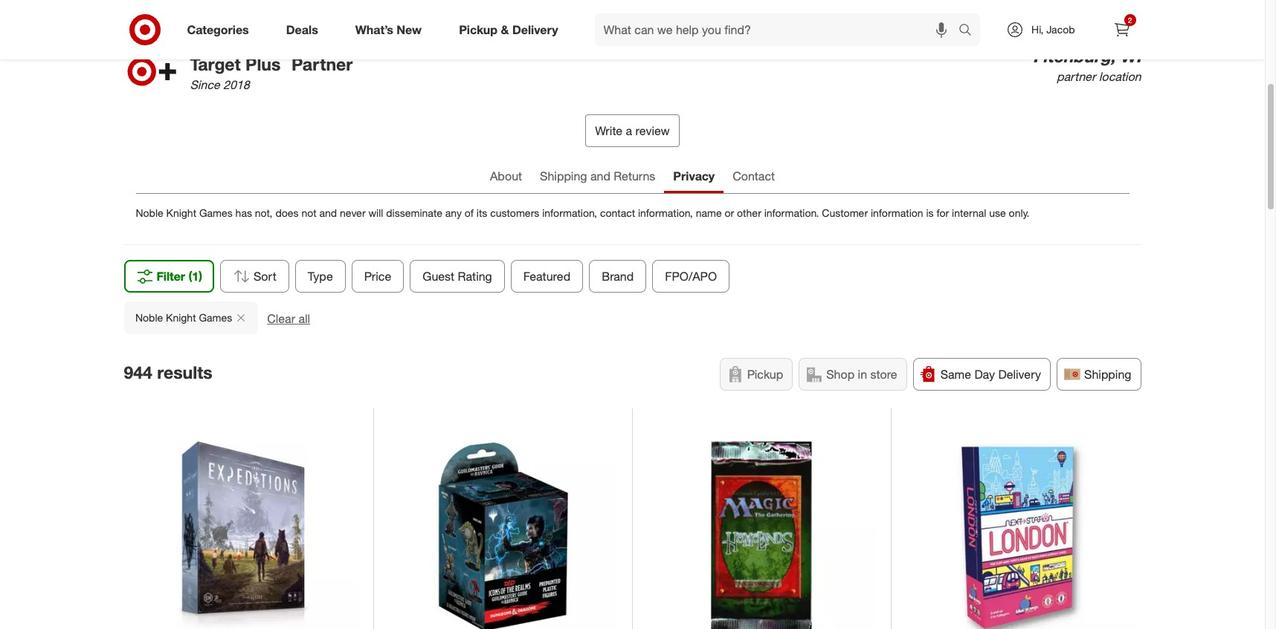 Task type: describe. For each thing, give the bounding box(es) containing it.
categories
[[187, 22, 249, 37]]

sort
[[254, 269, 276, 284]]

contact
[[733, 169, 775, 183]]

customer
[[822, 206, 868, 219]]

search
[[952, 23, 988, 38]]

fitchburg,
[[1033, 45, 1115, 66]]

write a review
[[595, 123, 670, 138]]

privacy
[[673, 169, 715, 183]]

games for noble knight games
[[199, 311, 232, 324]]

and inside shipping and returns link
[[590, 169, 611, 183]]

search button
[[952, 13, 988, 49]]

noble for noble knight games has not, does not and never will disseminate any of its customers information, contact information, name or other information.  customer information is for internal use only.
[[136, 206, 163, 219]]

&
[[501, 22, 509, 37]]

knight for noble knight games
[[166, 311, 196, 324]]

price
[[364, 269, 391, 284]]

delivery for same day delivery
[[998, 367, 1041, 382]]

about
[[490, 169, 522, 183]]

returns
[[614, 169, 655, 183]]

pickup button
[[720, 358, 793, 391]]

disseminate
[[386, 206, 442, 219]]

2 link
[[1106, 13, 1138, 46]]

same
[[941, 367, 971, 382]]

write
[[595, 123, 623, 138]]

pickup & delivery
[[459, 22, 558, 37]]

only.
[[1009, 206, 1030, 219]]

its
[[477, 206, 487, 219]]

other
[[737, 206, 761, 219]]

deals link
[[273, 13, 337, 46]]

shipping button
[[1057, 358, 1141, 391]]

never
[[340, 206, 366, 219]]

fitchburg, wi partner location
[[1033, 45, 1141, 84]]

day
[[975, 367, 995, 382]]

guest rating button
[[410, 260, 505, 293]]

or
[[725, 206, 734, 219]]

shipping for shipping and returns
[[540, 169, 587, 183]]

information
[[871, 206, 923, 219]]

filter
[[157, 269, 185, 284]]

1 information, from the left
[[542, 206, 597, 219]]

rating
[[458, 269, 492, 284]]

noble for noble knight games
[[135, 311, 163, 324]]

what's
[[355, 22, 393, 37]]

shop
[[826, 367, 855, 382]]

is
[[926, 206, 934, 219]]

knight for noble knight games has not, does not and never will disseminate any of its customers information, contact information, name or other information.  customer information is for internal use only.
[[166, 206, 196, 219]]

brand button
[[589, 260, 646, 293]]

contact link
[[724, 162, 784, 193]]

clear all
[[267, 311, 310, 326]]

1 vertical spatial and
[[319, 206, 337, 219]]

featured
[[523, 269, 571, 284]]

guest rating
[[423, 269, 492, 284]]

categories link
[[174, 13, 268, 46]]

all
[[298, 311, 310, 326]]

noble knight games
[[135, 311, 232, 324]]

plus
[[245, 54, 281, 75]]

has
[[235, 206, 252, 219]]

sort button
[[220, 260, 289, 293]]

price button
[[352, 260, 404, 293]]

games for noble knight games has not, does not and never will disseminate any of its customers information, contact information, name or other information.  customer information is for internal use only.
[[199, 206, 233, 219]]

target
[[190, 54, 241, 75]]

partner
[[292, 54, 353, 75]]

will
[[369, 206, 383, 219]]

contact
[[600, 206, 635, 219]]

pickup & delivery link
[[446, 13, 577, 46]]

(1)
[[189, 269, 202, 284]]

shop in store
[[826, 367, 897, 382]]

wi
[[1120, 45, 1141, 66]]

944
[[124, 362, 152, 383]]

filter (1)
[[157, 269, 202, 284]]

of
[[465, 206, 474, 219]]

since
[[190, 78, 220, 92]]

location
[[1099, 69, 1141, 84]]

shipping and returns
[[540, 169, 655, 183]]

clear all button
[[267, 311, 310, 328]]



Task type: locate. For each thing, give the bounding box(es) containing it.
store
[[871, 367, 897, 382]]

and right not
[[319, 206, 337, 219]]

noble knight games has not, does not and never will disseminate any of its customers information, contact information, name or other information.  customer information is for internal use only.
[[136, 206, 1030, 219]]

same day delivery
[[941, 367, 1041, 382]]

does
[[275, 206, 299, 219]]

pickup
[[459, 22, 498, 37], [747, 367, 783, 382]]

delivery inside button
[[998, 367, 1041, 382]]

0 vertical spatial delivery
[[512, 22, 558, 37]]

not
[[302, 206, 317, 219]]

a
[[626, 123, 632, 138]]

games left has
[[199, 206, 233, 219]]

0 horizontal spatial shipping
[[540, 169, 587, 183]]

featured button
[[511, 260, 583, 293]]

pickup inside button
[[747, 367, 783, 382]]

and left returns
[[590, 169, 611, 183]]

1 vertical spatial delivery
[[998, 367, 1041, 382]]

What can we help you find? suggestions appear below search field
[[595, 13, 962, 46]]

use
[[989, 206, 1006, 219]]

fpo/apo
[[665, 269, 717, 284]]

0 vertical spatial noble
[[136, 206, 163, 219]]

what's new
[[355, 22, 422, 37]]

jacob
[[1047, 23, 1075, 36]]

0 horizontal spatial information,
[[542, 206, 597, 219]]

delivery right &
[[512, 22, 558, 37]]

hi, jacob
[[1032, 23, 1075, 36]]

0 horizontal spatial pickup
[[459, 22, 498, 37]]

pickup inside "link"
[[459, 22, 498, 37]]

noble
[[136, 206, 163, 219], [135, 311, 163, 324]]

information.
[[764, 206, 819, 219]]

customers
[[490, 206, 539, 219]]

0 horizontal spatial and
[[319, 206, 337, 219]]

filter (1) button
[[124, 260, 214, 293]]

1 horizontal spatial shipping
[[1084, 367, 1132, 382]]

1 horizontal spatial pickup
[[747, 367, 783, 382]]

fpo/apo button
[[652, 260, 730, 293]]

pickup for pickup
[[747, 367, 783, 382]]

name
[[696, 206, 722, 219]]

delivery right 'day'
[[998, 367, 1041, 382]]

shipping
[[540, 169, 587, 183], [1084, 367, 1132, 382]]

™
[[281, 54, 287, 67]]

games down (1)
[[199, 311, 232, 324]]

shipping for shipping
[[1084, 367, 1132, 382]]

about link
[[481, 162, 531, 193]]

shop in store button
[[799, 358, 907, 391]]

delivery for pickup & delivery
[[512, 22, 558, 37]]

944 results
[[124, 362, 212, 383]]

partner
[[1057, 69, 1096, 84]]

delivery
[[512, 22, 558, 37], [998, 367, 1041, 382]]

review
[[636, 123, 670, 138]]

pickup for pickup & delivery
[[459, 22, 498, 37]]

knight down filter (1)
[[166, 311, 196, 324]]

clear
[[267, 311, 295, 326]]

homelands booster pack collectible card game (pack) image
[[647, 423, 876, 630]]

knight
[[166, 206, 196, 219], [166, 311, 196, 324]]

noble inside button
[[135, 311, 163, 324]]

information, left the name
[[638, 206, 693, 219]]

noble up "filter (1)" button
[[136, 206, 163, 219]]

1 vertical spatial games
[[199, 311, 232, 324]]

0 horizontal spatial delivery
[[512, 22, 558, 37]]

expeditions board game image
[[129, 423, 358, 630], [129, 423, 358, 630]]

in
[[858, 367, 867, 382]]

0 vertical spatial games
[[199, 206, 233, 219]]

type button
[[295, 260, 346, 293]]

hi,
[[1032, 23, 1044, 36]]

0 vertical spatial pickup
[[459, 22, 498, 37]]

deals
[[286, 22, 318, 37]]

knight left has
[[166, 206, 196, 219]]

0 vertical spatial and
[[590, 169, 611, 183]]

same day delivery button
[[913, 358, 1051, 391]]

noble knight games button
[[124, 302, 258, 334]]

knight inside button
[[166, 311, 196, 324]]

privacy link
[[664, 162, 724, 193]]

1 vertical spatial knight
[[166, 311, 196, 324]]

0 vertical spatial knight
[[166, 206, 196, 219]]

1 vertical spatial noble
[[135, 311, 163, 324]]

any
[[445, 206, 462, 219]]

games inside noble knight games button
[[199, 311, 232, 324]]

1 horizontal spatial delivery
[[998, 367, 1041, 382]]

new
[[397, 22, 422, 37]]

2018
[[223, 78, 250, 92]]

1 vertical spatial shipping
[[1084, 367, 1132, 382]]

internal
[[952, 206, 986, 219]]

information, down shipping and returns link at the top of the page
[[542, 206, 597, 219]]

next station london board game image
[[906, 423, 1136, 630], [906, 423, 1136, 630]]

delivery inside "link"
[[512, 22, 558, 37]]

not,
[[255, 206, 273, 219]]

and
[[590, 169, 611, 183], [319, 206, 337, 219]]

shipping inside button
[[1084, 367, 1132, 382]]

write a review button
[[585, 114, 680, 147]]

2 information, from the left
[[638, 206, 693, 219]]

guildmasters' guide to ravnica booster pack miniatures box set image
[[388, 423, 617, 630], [388, 423, 617, 630]]

what's new link
[[343, 13, 440, 46]]

1 horizontal spatial information,
[[638, 206, 693, 219]]

games
[[199, 206, 233, 219], [199, 311, 232, 324]]

0 vertical spatial shipping
[[540, 169, 587, 183]]

shipping and returns link
[[531, 162, 664, 193]]

for
[[937, 206, 949, 219]]

1 horizontal spatial and
[[590, 169, 611, 183]]

brand
[[602, 269, 634, 284]]

guest
[[423, 269, 454, 284]]

type
[[308, 269, 333, 284]]

results
[[157, 362, 212, 383]]

1 vertical spatial pickup
[[747, 367, 783, 382]]

noble down "filter (1)" button
[[135, 311, 163, 324]]



Task type: vqa. For each thing, say whether or not it's contained in the screenshot.
the left 22
no



